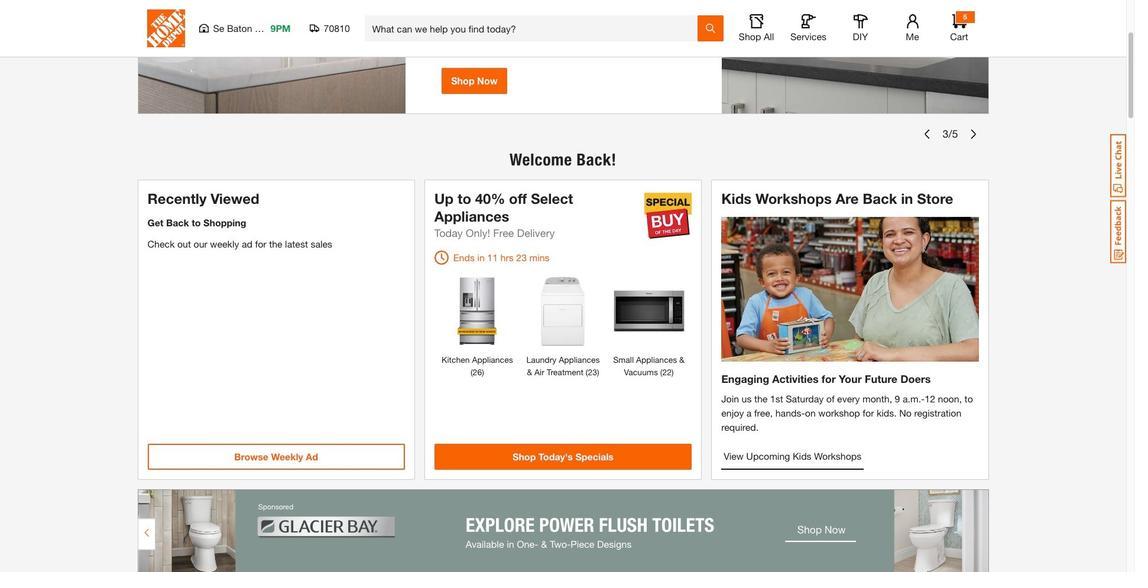 Task type: describe. For each thing, give the bounding box(es) containing it.
laundry appliances & air treatment product image image
[[527, 274, 600, 347]]

next slide image
[[969, 129, 978, 139]]

small appliances & vacuums  product image image
[[612, 274, 686, 347]]

feedback link image
[[1110, 200, 1126, 264]]

special buy logo image
[[645, 192, 692, 239]]

live chat image
[[1110, 134, 1126, 197]]

What can we help you find today? search field
[[372, 16, 697, 41]]

kids workshops image
[[721, 217, 979, 362]]

the home depot logo image
[[147, 9, 185, 47]]



Task type: vqa. For each thing, say whether or not it's contained in the screenshot.
Next slide icon
yes



Task type: locate. For each thing, give the bounding box(es) containing it.
previous slide image
[[923, 129, 932, 139]]

kitchen appliances  product image image
[[441, 274, 514, 347]]



